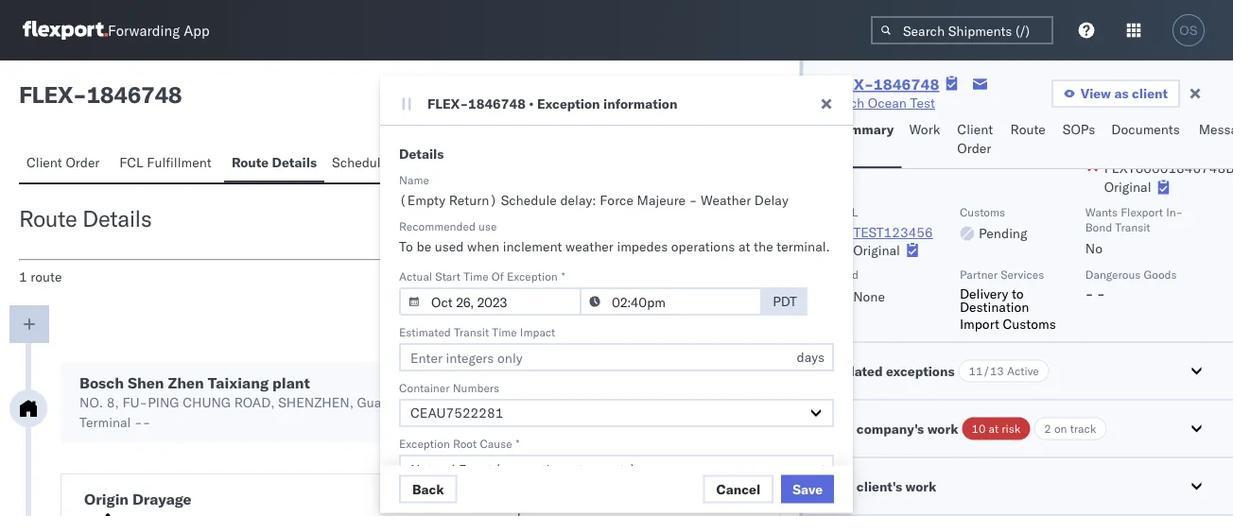 Task type: locate. For each thing, give the bounding box(es) containing it.
1 vertical spatial bosch
[[79, 374, 124, 392]]

details up name
[[399, 146, 444, 162]]

messa button
[[1191, 113, 1233, 168]]

0 vertical spatial route details
[[232, 154, 317, 171]]

route up route
[[19, 204, 77, 233]]

1 horizontal spatial client
[[957, 121, 993, 138]]

1 vertical spatial my
[[834, 479, 853, 495]]

route details up route
[[19, 204, 152, 233]]

0 vertical spatial schedule
[[332, 154, 388, 171]]

0 horizontal spatial schedule
[[332, 154, 388, 171]]

my for my company's work
[[834, 421, 853, 437]]

Enter integers only number field
[[399, 343, 834, 372]]

1 vertical spatial original
[[853, 242, 900, 259]]

customs inside partner services delivery to destination import customs
[[1003, 316, 1056, 332]]

1 horizontal spatial 1846748
[[468, 96, 526, 112]]

1846748
[[874, 75, 939, 94], [86, 80, 182, 109], [468, 96, 526, 112]]

0 horizontal spatial at
[[739, 238, 750, 255]]

order left fcl
[[66, 154, 100, 171]]

customs
[[959, 205, 1005, 219], [1003, 316, 1056, 332]]

-- : -- -- text field
[[580, 288, 762, 316]]

1 horizontal spatial route details
[[232, 154, 317, 171]]

2 my from the top
[[834, 479, 853, 495]]

summary
[[834, 121, 894, 138]]

china
[[490, 394, 526, 411]]

route
[[1011, 121, 1046, 138], [232, 154, 269, 171], [19, 204, 77, 233]]

details left schedule 'button' at top left
[[272, 154, 317, 171]]

time left impact
[[492, 325, 517, 339]]

1 horizontal spatial transit
[[1115, 220, 1150, 235]]

details down fcl
[[82, 204, 152, 233]]

0 horizontal spatial route
[[19, 204, 77, 233]]

transit
[[1115, 220, 1150, 235], [454, 325, 489, 339]]

order inside client order
[[957, 140, 992, 157]]

2 horizontal spatial 1846748
[[874, 75, 939, 94]]

exceptions
[[886, 363, 954, 380]]

root
[[453, 436, 477, 451]]

view
[[1081, 85, 1111, 102]]

bosch up no.
[[79, 374, 124, 392]]

bosch inside bosch shen zhen taixiang plant no. 8, fu-ping chung road, shenzhen, guangdong, 518117, china terminal --
[[79, 374, 124, 392]]

return)
[[449, 192, 497, 209]]

fcl fulfillment button
[[112, 146, 224, 183]]

dangerous goods - -
[[1085, 268, 1177, 302]]

1 vertical spatial *
[[516, 436, 520, 451]]

0 vertical spatial my
[[834, 421, 853, 437]]

- inside the name (empty return) schedule delay: force majeure -  weather delay
[[689, 192, 697, 209]]

0 horizontal spatial transit
[[454, 325, 489, 339]]

exception left root
[[399, 436, 450, 451]]

no.
[[79, 394, 103, 411]]

10 at risk
[[971, 422, 1020, 436]]

my left client's
[[834, 479, 853, 495]]

customs up pending
[[959, 205, 1005, 219]]

bosch up the summary
[[827, 95, 865, 111]]

1 horizontal spatial time
[[492, 325, 517, 339]]

1846748 up 'test'
[[874, 75, 939, 94]]

1 vertical spatial route details
[[19, 204, 152, 233]]

documents
[[1112, 121, 1180, 138]]

flex- for flex-1846748 • exception information
[[427, 96, 468, 112]]

* right 'cause'
[[516, 436, 520, 451]]

original up flexport
[[1104, 179, 1151, 196]]

be
[[417, 238, 431, 255]]

original down 'test123456' on the top
[[853, 242, 900, 259]]

impedes
[[617, 238, 668, 255]]

used
[[435, 238, 464, 255]]

containers
[[406, 154, 472, 171]]

0 vertical spatial client
[[957, 121, 993, 138]]

work
[[909, 121, 940, 138]]

my inside button
[[834, 479, 853, 495]]

1 horizontal spatial original
[[1104, 179, 1151, 196]]

at right 10
[[988, 422, 998, 436]]

* down inclement
[[562, 269, 565, 283]]

time left of on the bottom left of page
[[464, 269, 489, 283]]

1 horizontal spatial schedule
[[501, 192, 557, 209]]

details inside button
[[272, 154, 317, 171]]

route details left schedule 'button' at top left
[[232, 154, 317, 171]]

2 vertical spatial route
[[19, 204, 77, 233]]

0 horizontal spatial details
[[82, 204, 152, 233]]

0 vertical spatial route
[[1011, 121, 1046, 138]]

0 vertical spatial exception
[[537, 96, 600, 112]]

10
[[971, 422, 985, 436]]

1 vertical spatial customs
[[1003, 316, 1056, 332]]

save
[[793, 481, 823, 497]]

os
[[1180, 23, 1198, 37]]

estimated
[[399, 325, 451, 339]]

1 vertical spatial flex-
[[427, 96, 468, 112]]

transit inside the wants flexport in- bond transit no
[[1115, 220, 1150, 235]]

0 vertical spatial bosch
[[827, 95, 865, 111]]

1 vertical spatial time
[[492, 325, 517, 339]]

mbl
[[834, 205, 858, 219]]

start
[[435, 269, 461, 283]]

schedule up inclement
[[501, 192, 557, 209]]

plant
[[272, 374, 310, 392]]

operations
[[671, 238, 735, 255]]

actual
[[399, 269, 432, 283]]

my
[[834, 421, 853, 437], [834, 479, 853, 495]]

0 horizontal spatial flex-
[[427, 96, 468, 112]]

0 vertical spatial time
[[464, 269, 489, 283]]

test123456 button
[[853, 225, 933, 241]]

wants
[[1085, 205, 1117, 219]]

flex- up bosch ocean test
[[827, 75, 874, 94]]

0 horizontal spatial *
[[516, 436, 520, 451]]

0 vertical spatial work
[[927, 421, 958, 437]]

ping
[[148, 394, 179, 411]]

customs down to
[[1003, 316, 1056, 332]]

schedule inside 'button'
[[332, 154, 388, 171]]

client order left fcl
[[26, 154, 100, 171]]

none
[[853, 288, 885, 305]]

client's
[[856, 479, 902, 495]]

work left 10
[[927, 421, 958, 437]]

transit down flexport
[[1115, 220, 1150, 235]]

0 horizontal spatial bosch
[[79, 374, 124, 392]]

work inside "my client's work" button
[[905, 479, 936, 495]]

flex-1846748 • exception information
[[427, 96, 678, 112]]

details
[[399, 146, 444, 162], [272, 154, 317, 171], [82, 204, 152, 233]]

2 horizontal spatial route
[[1011, 121, 1046, 138]]

0 vertical spatial *
[[562, 269, 565, 283]]

*
[[562, 269, 565, 283], [516, 436, 520, 451]]

1 vertical spatial client
[[26, 154, 62, 171]]

documents button
[[1104, 113, 1191, 168]]

work right client's
[[905, 479, 936, 495]]

back button
[[399, 475, 457, 504]]

my left company's
[[834, 421, 853, 437]]

time for start
[[464, 269, 489, 283]]

client down flex
[[26, 154, 62, 171]]

order for the leftmost client order "button"
[[66, 154, 100, 171]]

route left sops
[[1011, 121, 1046, 138]]

to
[[399, 238, 413, 255]]

fcl fulfillment
[[119, 154, 211, 171]]

wants flexport in- bond transit no
[[1085, 205, 1183, 257]]

client order button left fcl
[[19, 146, 112, 183]]

bosch for ocean
[[827, 95, 865, 111]]

partner
[[959, 268, 997, 282]]

schedule left containers
[[332, 154, 388, 171]]

container
[[399, 381, 450, 395]]

1846748 left •
[[468, 96, 526, 112]]

client order right work button
[[957, 121, 993, 157]]

0 vertical spatial flex-
[[827, 75, 874, 94]]

1 horizontal spatial client order button
[[950, 113, 1003, 168]]

1 vertical spatial route
[[232, 154, 269, 171]]

route details button
[[224, 146, 324, 183]]

8,
[[107, 394, 119, 411]]

time for transit
[[492, 325, 517, 339]]

flex- left document
[[427, 96, 468, 112]]

1 horizontal spatial client order
[[957, 121, 993, 157]]

no
[[1085, 241, 1102, 257]]

0 vertical spatial at
[[739, 238, 750, 255]]

actual start time of exception *
[[399, 269, 565, 283]]

containers button
[[399, 146, 483, 183]]

1 horizontal spatial route
[[232, 154, 269, 171]]

original
[[1104, 179, 1151, 196], [853, 242, 900, 259]]

cancel button
[[703, 475, 774, 504]]

order right work button
[[957, 140, 992, 157]]

exception right •
[[537, 96, 600, 112]]

2 vertical spatial exception
[[399, 436, 450, 451]]

1 vertical spatial work
[[905, 479, 936, 495]]

related exceptions
[[834, 363, 954, 380]]

view as client
[[1081, 85, 1168, 102]]

1 horizontal spatial order
[[957, 140, 992, 157]]

client order button right work
[[950, 113, 1003, 168]]

my client's work
[[834, 479, 936, 495]]

road,
[[234, 394, 275, 411]]

client right work
[[957, 121, 993, 138]]

0 horizontal spatial order
[[66, 154, 100, 171]]

forwarding app
[[108, 21, 210, 39]]

1846748 down the forwarding
[[86, 80, 182, 109]]

when
[[467, 238, 499, 255]]

route details inside route details button
[[232, 154, 317, 171]]

0 horizontal spatial 1846748
[[86, 80, 182, 109]]

bosch ocean test link
[[827, 94, 935, 113]]

services
[[1000, 268, 1044, 282]]

transit down mmm d, yyyy text box
[[454, 325, 489, 339]]

route right fulfillment
[[232, 154, 269, 171]]

exception down inclement
[[507, 269, 558, 283]]

my company's work
[[834, 421, 958, 437]]

flexport. image
[[23, 21, 108, 40]]

taixiang
[[208, 374, 269, 392]]

exception root cause *
[[399, 436, 520, 451]]

client order button
[[950, 113, 1003, 168], [19, 146, 112, 183]]

document
[[472, 85, 537, 101]]

back
[[412, 481, 444, 497]]

1 vertical spatial at
[[988, 422, 998, 436]]

1 horizontal spatial details
[[272, 154, 317, 171]]

save button
[[781, 475, 834, 504]]

0 vertical spatial original
[[1104, 179, 1151, 196]]

0 horizontal spatial time
[[464, 269, 489, 283]]

sops
[[1063, 121, 1095, 138]]

0 horizontal spatial route details
[[19, 204, 152, 233]]

1 horizontal spatial bosch
[[827, 95, 865, 111]]

recommended
[[399, 219, 476, 233]]

1 my from the top
[[834, 421, 853, 437]]

bond
[[1085, 220, 1112, 235]]

route
[[31, 269, 62, 285]]

1 horizontal spatial flex-
[[827, 75, 874, 94]]

origin
[[84, 490, 129, 509]]

0 horizontal spatial client order
[[26, 154, 100, 171]]

terminal.
[[777, 238, 830, 255]]

delivery
[[959, 286, 1008, 302]]

delay
[[755, 192, 789, 209]]

1 vertical spatial schedule
[[501, 192, 557, 209]]

0 vertical spatial transit
[[1115, 220, 1150, 235]]

at left the
[[739, 238, 750, 255]]



Task type: vqa. For each thing, say whether or not it's contained in the screenshot.
topmost FLEX-
yes



Task type: describe. For each thing, give the bounding box(es) containing it.
flex
[[19, 80, 73, 109]]

schedule button
[[324, 146, 399, 183]]

at inside recommended use to be used when inclement weather impedes operations at the terminal.
[[739, 238, 750, 255]]

recommended use to be used when inclement weather impedes operations at the terminal.
[[399, 219, 830, 255]]

related
[[834, 363, 882, 380]]

0 vertical spatial customs
[[959, 205, 1005, 219]]

flex- for flex-1846748
[[827, 75, 874, 94]]

1 horizontal spatial *
[[562, 269, 565, 283]]

11/13
[[969, 365, 1004, 379]]

bosch ocean test
[[827, 95, 935, 111]]

information
[[603, 96, 678, 112]]

inclement
[[503, 238, 562, 255]]

upload document
[[424, 85, 537, 101]]

drayage
[[132, 490, 192, 509]]

track
[[1070, 422, 1096, 436]]

dangerous
[[1085, 268, 1140, 282]]

Search Shipments (/) text field
[[871, 16, 1054, 44]]

1 vertical spatial transit
[[454, 325, 489, 339]]

name
[[399, 173, 429, 187]]

fu-
[[122, 394, 148, 411]]

1846748 for flex-1846748
[[874, 75, 939, 94]]

on
[[1054, 422, 1067, 436]]

shenzhen,
[[278, 394, 354, 411]]

the
[[754, 238, 773, 255]]

bosch for shen
[[79, 374, 124, 392]]

order for right client order "button"
[[957, 140, 992, 157]]

1846748 for flex-1846748 • exception information
[[468, 96, 526, 112]]

cancel
[[716, 481, 761, 497]]

as
[[1114, 85, 1129, 102]]

majeure
[[637, 192, 686, 209]]

messa
[[1199, 121, 1233, 138]]

flxt00001846748b
[[1104, 160, 1233, 177]]

518117,
[[433, 394, 487, 411]]

2 horizontal spatial details
[[399, 146, 444, 162]]

delay:
[[560, 192, 596, 209]]

route button
[[1003, 113, 1055, 168]]

ocean
[[868, 95, 907, 111]]

origin drayage
[[84, 490, 192, 509]]

risk
[[1001, 422, 1020, 436]]

upload
[[424, 85, 469, 101]]

impact
[[520, 325, 555, 339]]

in-
[[1166, 205, 1183, 219]]

import
[[959, 316, 999, 332]]

name (empty return) schedule delay: force majeure -  weather delay
[[399, 173, 789, 209]]

flex-1846748
[[827, 75, 939, 94]]

route inside button
[[1011, 121, 1046, 138]]

11/13 active
[[969, 365, 1039, 379]]

zhen
[[168, 374, 204, 392]]

work for my client's work
[[905, 479, 936, 495]]

shen
[[128, 374, 164, 392]]

forwarding
[[108, 21, 180, 39]]

test
[[910, 95, 935, 111]]

2 on track
[[1044, 422, 1096, 436]]

•
[[529, 96, 534, 112]]

numbers
[[453, 381, 499, 395]]

sops button
[[1055, 113, 1104, 168]]

0 horizontal spatial client
[[26, 154, 62, 171]]

chung
[[183, 394, 231, 411]]

0 horizontal spatial original
[[853, 242, 900, 259]]

MMM D, YYYY text field
[[399, 288, 582, 316]]

view as client button
[[1051, 79, 1180, 108]]

pdt
[[773, 293, 797, 310]]

hold
[[834, 268, 858, 282]]

flexport
[[1120, 205, 1163, 219]]

1 horizontal spatial at
[[988, 422, 998, 436]]

work for my company's work
[[927, 421, 958, 437]]

weather
[[566, 238, 614, 255]]

os button
[[1167, 9, 1211, 52]]

forwarding app link
[[23, 21, 210, 40]]

force
[[600, 192, 634, 209]]

flex-1846748 link
[[827, 75, 939, 94]]

1 vertical spatial exception
[[507, 269, 558, 283]]

client
[[1132, 85, 1168, 102]]

1
[[19, 269, 27, 285]]

Natural Event (congestion, storm, etc) text field
[[399, 455, 834, 483]]

terminal
[[79, 414, 131, 431]]

0 horizontal spatial client order button
[[19, 146, 112, 183]]

schedule inside the name (empty return) schedule delay: force majeure -  weather delay
[[501, 192, 557, 209]]

estimated transit time impact
[[399, 325, 555, 339]]

fcl
[[119, 154, 143, 171]]

container numbers
[[399, 381, 499, 395]]

app
[[184, 21, 210, 39]]

my for my client's work
[[834, 479, 853, 495]]

route inside button
[[232, 154, 269, 171]]

pending
[[978, 226, 1027, 242]]

upload document button
[[410, 79, 643, 108]]

guangdong,
[[357, 394, 430, 411]]

to
[[1011, 286, 1023, 302]]

weather
[[701, 192, 751, 209]]

1 route
[[19, 269, 62, 285]]

work button
[[902, 113, 950, 168]]

(empty
[[399, 192, 446, 209]]



